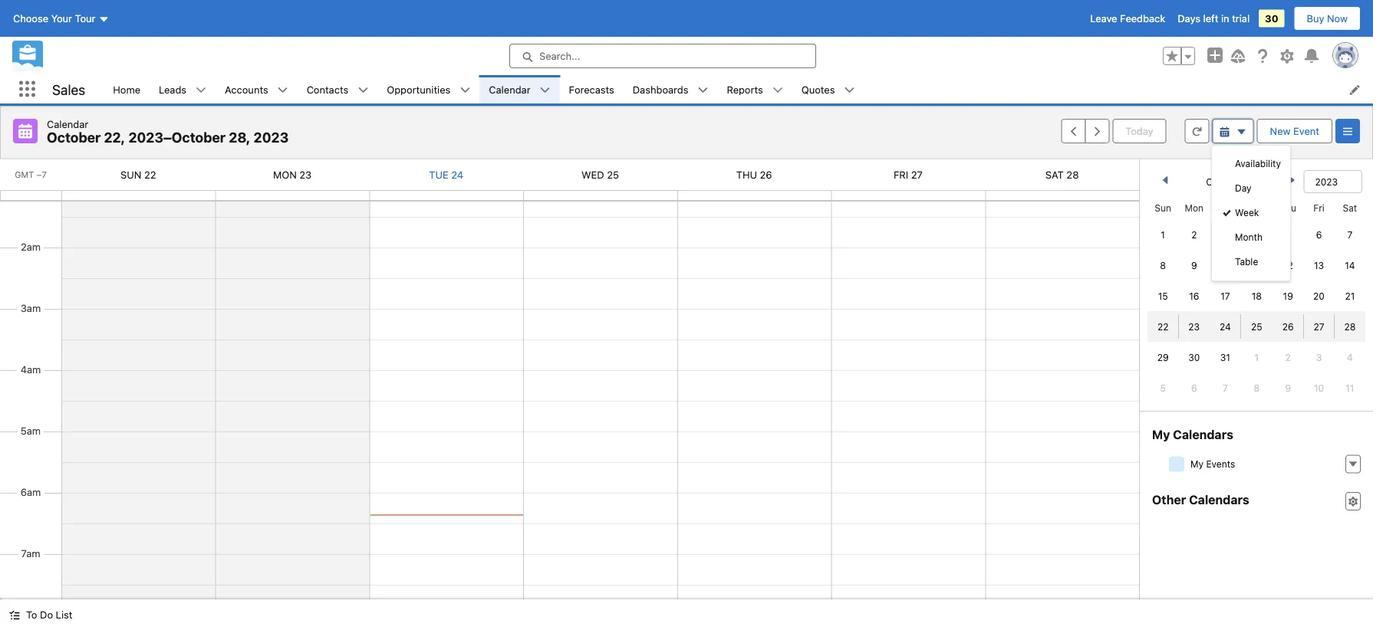 Task type: describe. For each thing, give the bounding box(es) containing it.
gmt −7
[[15, 170, 47, 180]]

choose your tour
[[13, 13, 96, 24]]

tour
[[75, 13, 96, 24]]

19
[[1284, 291, 1294, 302]]

week link
[[1213, 201, 1291, 226]]

1 vertical spatial 27
[[1314, 322, 1325, 332]]

mon for mon 23
[[273, 169, 297, 181]]

fri 27 button
[[894, 169, 923, 181]]

home
[[113, 84, 140, 95]]

mon 23
[[273, 169, 312, 181]]

home link
[[104, 75, 150, 104]]

1 horizontal spatial 30
[[1266, 13, 1279, 24]]

sat for sat 28
[[1046, 169, 1064, 181]]

leave
[[1091, 13, 1118, 24]]

gmt
[[15, 170, 34, 180]]

thu 26 button
[[737, 169, 773, 181]]

opportunities list item
[[378, 75, 480, 104]]

wed 25 button
[[582, 169, 619, 181]]

tue 24 button
[[429, 169, 464, 181]]

choose your tour button
[[12, 6, 110, 31]]

quotes link
[[793, 75, 845, 104]]

buy now
[[1308, 13, 1349, 24]]

buy now button
[[1294, 6, 1362, 31]]

2am
[[21, 241, 41, 252]]

days
[[1178, 13, 1201, 24]]

new event button
[[1258, 119, 1333, 144]]

0 horizontal spatial 25
[[607, 169, 619, 181]]

25 inside grid
[[1252, 322, 1263, 332]]

month
[[1236, 232, 1263, 243]]

0 horizontal spatial 6
[[1192, 383, 1198, 394]]

14
[[1346, 260, 1356, 271]]

new
[[1271, 125, 1291, 137]]

search...
[[540, 50, 581, 62]]

sat for sat
[[1344, 203, 1358, 213]]

5am
[[21, 425, 41, 436]]

12
[[1284, 260, 1294, 271]]

20
[[1314, 291, 1325, 302]]

leave feedback
[[1091, 13, 1166, 24]]

availability link
[[1213, 152, 1291, 177]]

leads link
[[150, 75, 196, 104]]

opportunities
[[387, 84, 451, 95]]

to do list button
[[0, 600, 82, 631]]

text default image for accounts
[[278, 85, 288, 96]]

1 horizontal spatial 2
[[1286, 352, 1292, 363]]

fri for fri 27
[[894, 169, 909, 181]]

tue 24
[[429, 169, 464, 181]]

days left in trial
[[1178, 13, 1250, 24]]

1 vertical spatial group
[[1062, 119, 1110, 144]]

3am
[[21, 302, 41, 314]]

wed for wed 25
[[582, 169, 605, 181]]

30 inside grid
[[1189, 352, 1201, 363]]

sun for sun 22
[[121, 169, 142, 181]]

2023
[[254, 129, 289, 146]]

13
[[1315, 260, 1325, 271]]

1 horizontal spatial 23
[[1189, 322, 1201, 332]]

16
[[1190, 291, 1200, 302]]

0 vertical spatial 28
[[1067, 169, 1079, 181]]

1 horizontal spatial 11
[[1346, 383, 1355, 394]]

28,
[[229, 129, 251, 146]]

0 vertical spatial 26
[[760, 169, 773, 181]]

quotes
[[802, 84, 835, 95]]

text default image for quotes
[[845, 85, 855, 96]]

1 horizontal spatial group
[[1164, 47, 1196, 65]]

26 inside grid
[[1283, 322, 1295, 332]]

accounts link
[[216, 75, 278, 104]]

1 vertical spatial 1
[[1255, 352, 1260, 363]]

0 vertical spatial 6
[[1317, 229, 1323, 240]]

calendar october 22, 2023–october 28, 2023
[[47, 118, 289, 146]]

hide items image
[[1170, 457, 1185, 472]]

28 inside grid
[[1345, 322, 1356, 332]]

accounts list item
[[216, 75, 298, 104]]

my events
[[1191, 459, 1236, 470]]

calendar for calendar
[[489, 84, 531, 95]]

feedback
[[1121, 13, 1166, 24]]

your
[[51, 13, 72, 24]]

calendars for other calendars
[[1190, 493, 1250, 507]]

18
[[1252, 291, 1263, 302]]

in
[[1222, 13, 1230, 24]]

fri for fri
[[1314, 203, 1325, 213]]

today button
[[1113, 119, 1167, 144]]

text default image for calendar
[[540, 85, 551, 96]]

new event
[[1271, 125, 1320, 137]]

0 vertical spatial 1
[[1162, 229, 1166, 240]]

sat 28
[[1046, 169, 1079, 181]]

forecasts link
[[560, 75, 624, 104]]

grid containing sun
[[1148, 196, 1366, 404]]

text default image for leads
[[196, 85, 207, 96]]

reports list item
[[718, 75, 793, 104]]

0 horizontal spatial 8
[[1161, 260, 1167, 271]]

wed for wed
[[1248, 203, 1267, 213]]

day link
[[1213, 177, 1291, 201]]

month link
[[1213, 226, 1291, 250]]

sales
[[52, 81, 85, 98]]

reports link
[[718, 75, 773, 104]]

0 vertical spatial 11
[[1253, 260, 1262, 271]]

buy
[[1308, 13, 1325, 24]]

event
[[1294, 125, 1320, 137]]

today
[[1126, 125, 1154, 137]]

left
[[1204, 13, 1219, 24]]

day
[[1236, 183, 1252, 193]]

table link
[[1213, 250, 1291, 275]]



Task type: locate. For each thing, give the bounding box(es) containing it.
sun 22 button
[[121, 169, 156, 181]]

22 inside grid
[[1158, 322, 1169, 332]]

24 inside grid
[[1220, 322, 1232, 332]]

0 horizontal spatial 2
[[1192, 229, 1198, 240]]

mon 23 button
[[273, 169, 312, 181]]

1 vertical spatial 23
[[1189, 322, 1201, 332]]

tue for tue
[[1218, 203, 1234, 213]]

1 horizontal spatial 28
[[1345, 322, 1356, 332]]

forecasts
[[569, 84, 615, 95]]

0 horizontal spatial 26
[[760, 169, 773, 181]]

0 horizontal spatial wed
[[582, 169, 605, 181]]

1 vertical spatial 24
[[1220, 322, 1232, 332]]

0 vertical spatial mon
[[273, 169, 297, 181]]

group up sat 28
[[1062, 119, 1110, 144]]

0 vertical spatial sun
[[121, 169, 142, 181]]

fri
[[894, 169, 909, 181], [1314, 203, 1325, 213]]

1 vertical spatial 2
[[1286, 352, 1292, 363]]

29
[[1158, 352, 1169, 363]]

accounts
[[225, 84, 268, 95]]

0 vertical spatial 24
[[452, 169, 464, 181]]

21
[[1346, 291, 1356, 302]]

calendars
[[1174, 428, 1234, 442], [1190, 493, 1250, 507]]

7 up 14
[[1348, 229, 1353, 240]]

15
[[1159, 291, 1169, 302]]

11
[[1253, 260, 1262, 271], [1346, 383, 1355, 394]]

0 horizontal spatial sun
[[121, 169, 142, 181]]

sat 28 button
[[1046, 169, 1079, 181]]

1 horizontal spatial 6
[[1317, 229, 1323, 240]]

sun for sun
[[1155, 203, 1172, 213]]

7 down 31
[[1223, 383, 1229, 394]]

0 horizontal spatial thu
[[737, 169, 758, 181]]

3
[[1317, 352, 1323, 363]]

1
[[1162, 229, 1166, 240], [1255, 352, 1260, 363]]

calendar for calendar october 22, 2023–october 28, 2023
[[47, 118, 88, 130]]

2 left month
[[1192, 229, 1198, 240]]

0 vertical spatial 30
[[1266, 13, 1279, 24]]

1 vertical spatial tue
[[1218, 203, 1234, 213]]

0 vertical spatial thu
[[737, 169, 758, 181]]

text default image inside 'accounts' list item
[[278, 85, 288, 96]]

0 horizontal spatial 7
[[1223, 383, 1229, 394]]

group
[[1164, 47, 1196, 65], [1062, 119, 1110, 144]]

list
[[104, 75, 1374, 104]]

6
[[1317, 229, 1323, 240], [1192, 383, 1198, 394]]

8
[[1161, 260, 1167, 271], [1255, 383, 1260, 394]]

1 horizontal spatial 26
[[1283, 322, 1295, 332]]

1 horizontal spatial tue
[[1218, 203, 1234, 213]]

text default image for opportunities
[[460, 85, 471, 96]]

october
[[47, 129, 101, 146], [1207, 177, 1251, 187]]

dashboards link
[[624, 75, 698, 104]]

wed
[[582, 169, 605, 181], [1248, 203, 1267, 213]]

1 up 15
[[1162, 229, 1166, 240]]

1 vertical spatial calendars
[[1190, 493, 1250, 507]]

6am
[[21, 486, 41, 498]]

1 vertical spatial 11
[[1346, 383, 1355, 394]]

1 right 31
[[1255, 352, 1260, 363]]

0 vertical spatial calendar
[[489, 84, 531, 95]]

0 horizontal spatial sat
[[1046, 169, 1064, 181]]

sun inside grid
[[1155, 203, 1172, 213]]

thu 26
[[737, 169, 773, 181]]

1 horizontal spatial 8
[[1255, 383, 1260, 394]]

4am
[[20, 363, 41, 375]]

my up hide items image
[[1153, 428, 1171, 442]]

1 horizontal spatial calendar
[[489, 84, 531, 95]]

thu for thu 26
[[737, 169, 758, 181]]

1 horizontal spatial my
[[1191, 459, 1204, 470]]

mon down 2023 at top left
[[273, 169, 297, 181]]

0 horizontal spatial calendar
[[47, 118, 88, 130]]

1 vertical spatial 30
[[1189, 352, 1201, 363]]

24
[[452, 169, 464, 181], [1220, 322, 1232, 332]]

4
[[1254, 229, 1260, 240], [1348, 352, 1354, 363]]

list
[[56, 610, 72, 621]]

1 horizontal spatial 27
[[1314, 322, 1325, 332]]

1 vertical spatial fri
[[1314, 203, 1325, 213]]

0 vertical spatial tue
[[429, 169, 449, 181]]

text default image
[[196, 85, 207, 96], [278, 85, 288, 96], [460, 85, 471, 96], [540, 85, 551, 96], [845, 85, 855, 96], [1349, 460, 1359, 470], [9, 611, 20, 621]]

quotes list item
[[793, 75, 865, 104]]

11 right 10
[[1346, 383, 1355, 394]]

1 vertical spatial 25
[[1252, 322, 1263, 332]]

22 down 2023–october
[[144, 169, 156, 181]]

0 horizontal spatial 11
[[1253, 260, 1262, 271]]

0 vertical spatial 4
[[1254, 229, 1260, 240]]

26
[[760, 169, 773, 181], [1283, 322, 1295, 332]]

october inside calendar october 22, 2023–october 28, 2023
[[47, 129, 101, 146]]

5
[[1286, 229, 1292, 240], [1161, 383, 1167, 394]]

0 horizontal spatial 1
[[1162, 229, 1166, 240]]

search... button
[[510, 44, 817, 68]]

fri 27
[[894, 169, 923, 181]]

−7
[[36, 170, 47, 180]]

0 horizontal spatial 9
[[1192, 260, 1198, 271]]

tue for tue 24
[[429, 169, 449, 181]]

opportunities link
[[378, 75, 460, 104]]

wed inside grid
[[1248, 203, 1267, 213]]

2023–october
[[128, 129, 226, 146]]

group down days
[[1164, 47, 1196, 65]]

october down 'availability'
[[1207, 177, 1251, 187]]

11 down month link
[[1253, 260, 1262, 271]]

text default image inside contacts list item
[[358, 85, 369, 96]]

dashboards
[[633, 84, 689, 95]]

1 vertical spatial thu
[[1281, 203, 1297, 213]]

my right hide items image
[[1191, 459, 1204, 470]]

1 horizontal spatial 24
[[1220, 322, 1232, 332]]

2 left 3
[[1286, 352, 1292, 363]]

contacts
[[307, 84, 349, 95]]

1 horizontal spatial wed
[[1248, 203, 1267, 213]]

sun
[[121, 169, 142, 181], [1155, 203, 1172, 213]]

0 vertical spatial 25
[[607, 169, 619, 181]]

0 horizontal spatial 27
[[912, 169, 923, 181]]

8 up 15
[[1161, 260, 1167, 271]]

0 vertical spatial calendars
[[1174, 428, 1234, 442]]

list containing home
[[104, 75, 1374, 104]]

0 vertical spatial my
[[1153, 428, 1171, 442]]

grid
[[1148, 196, 1366, 404]]

0 vertical spatial 8
[[1161, 260, 1167, 271]]

1 horizontal spatial fri
[[1314, 203, 1325, 213]]

do
[[40, 610, 53, 621]]

1 horizontal spatial 7
[[1348, 229, 1353, 240]]

sat inside grid
[[1344, 203, 1358, 213]]

my for my events
[[1191, 459, 1204, 470]]

week
[[1236, 207, 1260, 218]]

6 up 13
[[1317, 229, 1323, 240]]

availability
[[1236, 158, 1282, 169]]

thu inside grid
[[1281, 203, 1297, 213]]

4 right 3
[[1348, 352, 1354, 363]]

calendars down events
[[1190, 493, 1250, 507]]

27
[[912, 169, 923, 181], [1314, 322, 1325, 332]]

1 horizontal spatial thu
[[1281, 203, 1297, 213]]

9 up 16
[[1192, 260, 1198, 271]]

0 vertical spatial group
[[1164, 47, 1196, 65]]

other
[[1153, 493, 1187, 507]]

22,
[[104, 129, 125, 146]]

0 horizontal spatial 4
[[1254, 229, 1260, 240]]

mon for mon
[[1185, 203, 1204, 213]]

to do list
[[26, 610, 72, 621]]

1 vertical spatial october
[[1207, 177, 1251, 187]]

0 horizontal spatial mon
[[273, 169, 297, 181]]

calendar inside calendar october 22, 2023–october 28, 2023
[[47, 118, 88, 130]]

text default image for contacts
[[358, 85, 369, 96]]

mon inside grid
[[1185, 203, 1204, 213]]

other calendars
[[1153, 493, 1250, 507]]

leads list item
[[150, 75, 216, 104]]

9 left 10
[[1286, 383, 1292, 394]]

dashboards list item
[[624, 75, 718, 104]]

text default image inside calendar list item
[[540, 85, 551, 96]]

calendar link
[[480, 75, 540, 104]]

my for my calendars
[[1153, 428, 1171, 442]]

mon
[[273, 169, 297, 181], [1185, 203, 1204, 213]]

0 horizontal spatial my
[[1153, 428, 1171, 442]]

0 vertical spatial sat
[[1046, 169, 1064, 181]]

2
[[1192, 229, 1198, 240], [1286, 352, 1292, 363]]

1 vertical spatial 26
[[1283, 322, 1295, 332]]

0 vertical spatial 23
[[300, 169, 312, 181]]

22
[[144, 169, 156, 181], [1158, 322, 1169, 332]]

1 vertical spatial 28
[[1345, 322, 1356, 332]]

1 horizontal spatial 9
[[1286, 383, 1292, 394]]

my
[[1153, 428, 1171, 442], [1191, 459, 1204, 470]]

trial
[[1233, 13, 1250, 24]]

0 horizontal spatial 22
[[144, 169, 156, 181]]

events
[[1207, 459, 1236, 470]]

text default image for reports
[[773, 85, 783, 96]]

30 left 31
[[1189, 352, 1201, 363]]

1 vertical spatial 9
[[1286, 383, 1292, 394]]

28
[[1067, 169, 1079, 181], [1345, 322, 1356, 332]]

0 vertical spatial 22
[[144, 169, 156, 181]]

0 vertical spatial 27
[[912, 169, 923, 181]]

calendars for my calendars
[[1174, 428, 1234, 442]]

1 horizontal spatial 4
[[1348, 352, 1354, 363]]

thu for thu
[[1281, 203, 1297, 213]]

0 horizontal spatial fri
[[894, 169, 909, 181]]

0 vertical spatial october
[[47, 129, 101, 146]]

1 vertical spatial sun
[[1155, 203, 1172, 213]]

1 vertical spatial 8
[[1255, 383, 1260, 394]]

0 vertical spatial 9
[[1192, 260, 1198, 271]]

text default image inside reports list item
[[773, 85, 783, 96]]

sun 22
[[121, 169, 156, 181]]

0 horizontal spatial 5
[[1161, 383, 1167, 394]]

1 vertical spatial 5
[[1161, 383, 1167, 394]]

text default image inside opportunities list item
[[460, 85, 471, 96]]

0 vertical spatial 5
[[1286, 229, 1292, 240]]

text default image inside dashboards list item
[[698, 85, 709, 96]]

october left 22,
[[47, 129, 101, 146]]

8 left 10
[[1255, 383, 1260, 394]]

17
[[1221, 291, 1231, 302]]

22 down 15
[[1158, 322, 1169, 332]]

30 right trial
[[1266, 13, 1279, 24]]

to
[[26, 610, 37, 621]]

calendars up my events
[[1174, 428, 1234, 442]]

0 horizontal spatial october
[[47, 129, 101, 146]]

4 down the week link
[[1254, 229, 1260, 240]]

text default image for dashboards
[[698, 85, 709, 96]]

reports
[[727, 84, 764, 95]]

fri inside grid
[[1314, 203, 1325, 213]]

0 vertical spatial wed
[[582, 169, 605, 181]]

1 horizontal spatial sat
[[1344, 203, 1358, 213]]

1 horizontal spatial 25
[[1252, 322, 1263, 332]]

1 horizontal spatial 1
[[1255, 352, 1260, 363]]

text default image
[[358, 85, 369, 96], [698, 85, 709, 96], [773, 85, 783, 96], [1349, 497, 1359, 508]]

6 up my calendars
[[1192, 383, 1198, 394]]

contacts link
[[298, 75, 358, 104]]

0 vertical spatial 2
[[1192, 229, 1198, 240]]

1 vertical spatial 7
[[1223, 383, 1229, 394]]

leads
[[159, 84, 187, 95]]

7am
[[21, 548, 40, 559]]

1 horizontal spatial sun
[[1155, 203, 1172, 213]]

0 horizontal spatial group
[[1062, 119, 1110, 144]]

mon left week
[[1185, 203, 1204, 213]]

calendar list item
[[480, 75, 560, 104]]

0 horizontal spatial 24
[[452, 169, 464, 181]]

calendar inside list item
[[489, 84, 531, 95]]

leave feedback link
[[1091, 13, 1166, 24]]

now
[[1328, 13, 1349, 24]]

1 vertical spatial 22
[[1158, 322, 1169, 332]]

1 vertical spatial 4
[[1348, 352, 1354, 363]]

wed 25
[[582, 169, 619, 181]]

1 vertical spatial 6
[[1192, 383, 1198, 394]]

contacts list item
[[298, 75, 378, 104]]

9
[[1192, 260, 1198, 271], [1286, 383, 1292, 394]]

0 vertical spatial 7
[[1348, 229, 1353, 240]]

text default image inside to do list button
[[9, 611, 20, 621]]

0 horizontal spatial 30
[[1189, 352, 1201, 363]]

1 vertical spatial mon
[[1185, 203, 1204, 213]]

25
[[607, 169, 619, 181], [1252, 322, 1263, 332]]

0 vertical spatial fri
[[894, 169, 909, 181]]

my calendars
[[1153, 428, 1234, 442]]

text default image inside leads list item
[[196, 85, 207, 96]]

1 horizontal spatial mon
[[1185, 203, 1204, 213]]

5 up 12
[[1286, 229, 1292, 240]]

table
[[1236, 256, 1259, 267]]

31
[[1221, 352, 1231, 363]]

text default image inside quotes list item
[[845, 85, 855, 96]]

5 down 29
[[1161, 383, 1167, 394]]



Task type: vqa. For each thing, say whether or not it's contained in the screenshot.
Phone button at the bottom left of the page
no



